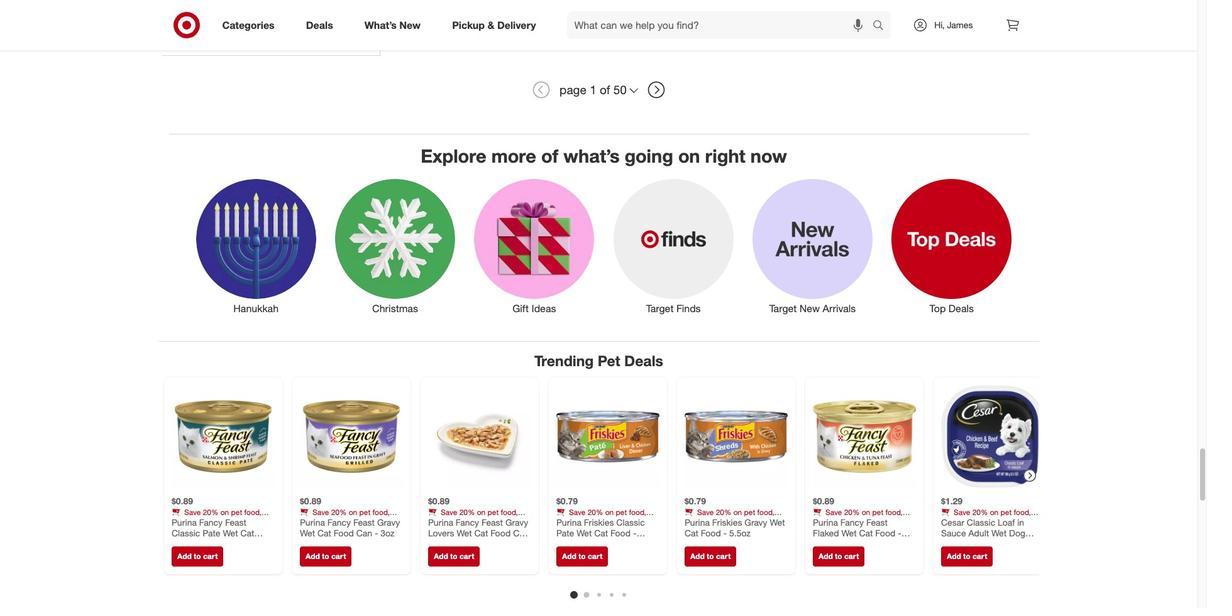 Task type: vqa. For each thing, say whether or not it's contained in the screenshot.
Under inside OTTOMANS, POUFS & BENCHES UNDER
no



Task type: locate. For each thing, give the bounding box(es) containing it.
purina friskies classic pate wet cat food - 5.5oz image
[[556, 385, 659, 488], [556, 385, 659, 488]]

2
[[227, 6, 232, 16]]

5 20% from the left
[[716, 508, 731, 517]]

$0.79 for purina friskies gravy wet cat food - 5.5oz
[[685, 496, 706, 507]]

1 horizontal spatial pate
[[556, 528, 574, 539]]

add to cart for purina fancy feast gravy lovers wet cat food can - 3oz
[[434, 552, 474, 561]]

cart down "3.5oz"
[[973, 552, 987, 561]]

to down purina fancy feast gravy wet cat food can - 3oz
[[322, 552, 329, 561]]

7 treats from the left
[[941, 517, 960, 526]]

add to cart button for purina fancy feast gravy lovers wet cat food can - 3oz
[[428, 547, 480, 567]]

to
[[193, 552, 201, 561], [322, 552, 329, 561], [450, 552, 457, 561], [578, 552, 586, 561], [707, 552, 714, 561], [835, 552, 842, 561], [963, 552, 970, 561]]

add down the "sauce"
[[947, 552, 961, 561]]

to down purina fancy feast classic pate wet cat food can - 3oz
[[193, 552, 201, 561]]

cart for cesar classic loaf in sauce adult wet dog food - 3.5oz
[[973, 552, 987, 561]]

pet
[[231, 508, 242, 517], [359, 508, 370, 517], [487, 508, 499, 517], [616, 508, 627, 517], [744, 508, 755, 517], [872, 508, 883, 517], [1001, 508, 1012, 517]]

pickup & delivery link
[[442, 11, 552, 39]]

within
[[201, 6, 224, 16]]

of
[[600, 82, 610, 97], [541, 144, 559, 167]]

hi, james
[[935, 19, 973, 30]]

5.5oz inside purina friskies gravy wet cat food - 5.5oz
[[729, 528, 751, 539]]

deals right pet
[[625, 352, 663, 370]]

add to cart for purina friskies classic pate wet cat food - 5.5oz
[[562, 552, 602, 561]]

4 pet from the left
[[616, 508, 627, 517]]

add down flaked
[[818, 552, 833, 561]]

4 $0.89 from the left
[[813, 496, 834, 507]]

3 fancy from the left
[[456, 517, 479, 528]]

add for purina fancy feast classic pate wet cat food can - 3oz
[[177, 552, 191, 561]]

purina fancy feast gravy wet cat food can - 3oz image
[[300, 385, 403, 488], [300, 385, 403, 488]]

1 horizontal spatial 5.5oz
[[729, 528, 751, 539]]

to for purina fancy feast flaked wet cat food - 3oz can
[[835, 552, 842, 561]]

6 food, from the left
[[885, 508, 903, 517]]

3 food, from the left
[[501, 508, 518, 517]]

target finds link
[[604, 177, 743, 316]]

add down purina friskies gravy wet cat food - 5.5oz
[[690, 552, 705, 561]]

food,
[[244, 508, 261, 517], [372, 508, 389, 517], [501, 508, 518, 517], [629, 508, 646, 517], [757, 508, 774, 517], [885, 508, 903, 517], [1014, 508, 1031, 517]]

7 save from the left
[[954, 508, 970, 517]]

5 pet from the left
[[744, 508, 755, 517]]

cart down purina friskies classic pate wet cat food - 5.5oz
[[588, 552, 602, 561]]

treats for purina fancy feast gravy lovers wet cat food can - 3oz
[[428, 517, 447, 526]]

0 vertical spatial deals
[[306, 19, 333, 31]]

2 20% from the left
[[331, 508, 346, 517]]

1 vertical spatial 5.5oz
[[556, 539, 578, 550]]

$0.79 for purina friskies classic pate wet cat food - 5.5oz
[[556, 496, 578, 507]]

1 target from the left
[[646, 303, 674, 315]]

food
[[333, 528, 354, 539], [490, 528, 510, 539], [610, 528, 630, 539], [701, 528, 721, 539], [875, 528, 895, 539], [171, 539, 192, 550], [941, 539, 961, 550]]

2 horizontal spatial gravy
[[744, 517, 767, 528]]

$0.89 up flaked
[[813, 496, 834, 507]]

fancy inside purina fancy feast classic pate wet cat food can - 3oz
[[199, 517, 222, 528]]

up
[[204, 32, 213, 42]]

pet for purina friskies classic pate wet cat food - 5.5oz
[[616, 508, 627, 517]]

3 gravy from the left
[[744, 517, 767, 528]]

target finds
[[646, 303, 701, 315]]

0 horizontal spatial deals
[[306, 19, 333, 31]]

2 fancy from the left
[[327, 517, 351, 528]]

friskies inside purina friskies gravy wet cat food - 5.5oz
[[712, 517, 742, 528]]

purina friskies gravy wet cat food - 5.5oz image
[[685, 385, 788, 488], [685, 385, 788, 488]]

litter for purina fancy feast gravy wet cat food can - 3oz
[[336, 517, 351, 526]]

cart down the purina fancy feast gravy lovers wet cat food can - 3oz
[[459, 552, 474, 561]]

4 litter from the left
[[592, 517, 607, 526]]

1 vertical spatial new
[[800, 303, 820, 315]]

3 purina from the left
[[428, 517, 453, 528]]

2 pate from the left
[[556, 528, 574, 539]]

add to cart
[[177, 552, 218, 561], [305, 552, 346, 561], [434, 552, 474, 561], [562, 552, 602, 561], [690, 552, 731, 561], [818, 552, 859, 561], [947, 552, 987, 561]]

add down lovers on the bottom of page
[[434, 552, 448, 561]]

2 pet from the left
[[359, 508, 370, 517]]

6 litter from the left
[[849, 517, 864, 526]]

1 vertical spatial of
[[541, 144, 559, 167]]

target left 'arrivals'
[[770, 303, 797, 315]]

add to cart for cesar classic loaf in sauce adult wet dog food - 3.5oz
[[947, 552, 987, 561]]

1 horizontal spatial gravy
[[505, 517, 528, 528]]

treats
[[171, 517, 191, 526], [300, 517, 319, 526], [428, 517, 447, 526], [556, 517, 575, 526], [685, 517, 704, 526], [813, 517, 832, 526], [941, 517, 960, 526]]

cesar classic loaf in sauce adult wet dog food - 3.5oz
[[941, 517, 1025, 550]]

20% for purina friskies gravy wet cat food - 5.5oz
[[716, 508, 731, 517]]

5 cat from the left
[[685, 528, 698, 539]]

1 cart from the left
[[203, 552, 218, 561]]

20% for purina fancy feast gravy wet cat food can - 3oz
[[331, 508, 346, 517]]

1 horizontal spatial $0.79
[[685, 496, 706, 507]]

purina inside the purina fancy feast gravy lovers wet cat food can - 3oz
[[428, 517, 453, 528]]

What can we help you find? suggestions appear below search field
[[567, 11, 876, 39]]

1 purina from the left
[[171, 517, 196, 528]]

purina fancy feast gravy lovers wet cat food can - 3oz image
[[428, 385, 531, 488], [428, 385, 531, 488]]

purina fancy feast flaked wet cat food - 3oz can
[[813, 517, 901, 550]]

0 horizontal spatial classic
[[171, 528, 200, 539]]

add down purina fancy feast classic pate wet cat food can - 3oz
[[177, 552, 191, 561]]

1 horizontal spatial of
[[600, 82, 610, 97]]

food inside "cesar classic loaf in sauce adult wet dog food - 3.5oz"
[[941, 539, 961, 550]]

fancy for purina fancy feast gravy wet cat food can - 3oz
[[327, 517, 351, 528]]

save 20% on pet food, treats and litter
[[171, 508, 261, 526], [300, 508, 389, 526], [428, 508, 518, 526], [556, 508, 646, 526], [685, 508, 774, 526], [813, 508, 903, 526], [941, 508, 1031, 526]]

4 cat from the left
[[594, 528, 608, 539]]

cart for purina fancy feast classic pate wet cat food can - 3oz
[[203, 552, 218, 561]]

&
[[488, 19, 495, 31]]

add to cart for purina friskies gravy wet cat food - 5.5oz
[[690, 552, 731, 561]]

cart for purina fancy feast flaked wet cat food - 3oz can
[[844, 552, 859, 561]]

0 horizontal spatial friskies
[[584, 517, 614, 528]]

christmas
[[372, 303, 418, 315]]

2 horizontal spatial deals
[[949, 303, 974, 315]]

cart down purina fancy feast flaked wet cat food - 3oz can
[[844, 552, 859, 561]]

add to cart down purina fancy feast gravy wet cat food can - 3oz
[[305, 552, 346, 561]]

fancy inside purina fancy feast flaked wet cat food - 3oz can
[[840, 517, 864, 528]]

deals
[[306, 19, 333, 31], [949, 303, 974, 315], [625, 352, 663, 370]]

2 to from the left
[[322, 552, 329, 561]]

5 and from the left
[[706, 517, 719, 526]]

1 save 20% on pet food, treats and litter from the left
[[171, 508, 261, 526]]

3oz
[[380, 528, 394, 539], [218, 539, 232, 550], [434, 539, 448, 550], [813, 539, 827, 550]]

on for purina fancy feast gravy wet cat food can - 3oz
[[349, 508, 357, 517]]

0 horizontal spatial $0.79
[[556, 496, 578, 507]]

fancy inside purina fancy feast gravy wet cat food can - 3oz
[[327, 517, 351, 528]]

add to cart down flaked
[[818, 552, 859, 561]]

4 feast from the left
[[866, 517, 888, 528]]

cart down purina fancy feast classic pate wet cat food can - 3oz
[[203, 552, 218, 561]]

of right 1
[[600, 82, 610, 97]]

food inside purina fancy feast classic pate wet cat food can - 3oz
[[171, 539, 192, 550]]

20% for cesar classic loaf in sauce adult wet dog food - 3.5oz
[[972, 508, 988, 517]]

$0.89 for purina fancy feast classic pate wet cat food can - 3oz
[[171, 496, 193, 507]]

7 and from the left
[[962, 517, 975, 526]]

can inside purina fancy feast flaked wet cat food - 3oz can
[[829, 539, 845, 550]]

0 vertical spatial new
[[400, 19, 421, 31]]

2 purina from the left
[[300, 517, 325, 528]]

6 to from the left
[[835, 552, 842, 561]]

7 cart from the left
[[973, 552, 987, 561]]

4 cart from the left
[[588, 552, 602, 561]]

1 horizontal spatial friskies
[[712, 517, 742, 528]]

sauce
[[941, 528, 966, 539]]

0 horizontal spatial new
[[400, 19, 421, 31]]

pate
[[202, 528, 220, 539], [556, 528, 574, 539]]

$0.89 up purina fancy feast classic pate wet cat food can - 3oz
[[171, 496, 193, 507]]

6 cart from the left
[[844, 552, 859, 561]]

add to cart down purina friskies classic pate wet cat food - 5.5oz
[[562, 552, 602, 561]]

food inside the purina fancy feast gravy lovers wet cat food can - 3oz
[[490, 528, 510, 539]]

1 horizontal spatial deals
[[625, 352, 663, 370]]

categories
[[222, 19, 275, 31]]

20% for purina fancy feast gravy lovers wet cat food can - 3oz
[[459, 508, 475, 517]]

1 friskies from the left
[[584, 517, 614, 528]]

7 to from the left
[[963, 552, 970, 561]]

can
[[356, 528, 372, 539], [513, 528, 529, 539], [194, 539, 210, 550], [829, 539, 845, 550]]

on for purina fancy feast gravy lovers wet cat food can - 3oz
[[477, 508, 485, 517]]

cart down purina fancy feast gravy wet cat food can - 3oz
[[331, 552, 346, 561]]

new right what's
[[400, 19, 421, 31]]

target
[[646, 303, 674, 315], [770, 303, 797, 315]]

add to cart button for purina friskies gravy wet cat food - 5.5oz
[[685, 547, 736, 567]]

adult
[[968, 528, 989, 539]]

cat
[[240, 528, 254, 539], [317, 528, 331, 539], [474, 528, 488, 539], [594, 528, 608, 539], [685, 528, 698, 539], [859, 528, 873, 539]]

1 $0.79 from the left
[[556, 496, 578, 507]]

3 treats from the left
[[428, 517, 447, 526]]

0 horizontal spatial of
[[541, 144, 559, 167]]

2 food, from the left
[[372, 508, 389, 517]]

7 save 20% on pet food, treats and litter from the left
[[941, 508, 1031, 526]]

friskies inside purina friskies classic pate wet cat food - 5.5oz
[[584, 517, 614, 528]]

purina inside purina friskies gravy wet cat food - 5.5oz
[[685, 517, 710, 528]]

add to cart button for purina friskies classic pate wet cat food - 5.5oz
[[556, 547, 608, 567]]

to down "3.5oz"
[[963, 552, 970, 561]]

2 litter from the left
[[336, 517, 351, 526]]

$0.79 up purina friskies gravy wet cat food - 5.5oz
[[685, 496, 706, 507]]

5 add from the left
[[690, 552, 705, 561]]

to down purina friskies classic pate wet cat food - 5.5oz
[[578, 552, 586, 561]]

6 save 20% on pet food, treats and litter from the left
[[813, 508, 903, 526]]

litter for purina fancy feast classic pate wet cat food can - 3oz
[[207, 517, 222, 526]]

3 to from the left
[[450, 552, 457, 561]]

add to cart button for purina fancy feast flaked wet cat food - 3oz can
[[813, 547, 865, 567]]

1 save from the left
[[184, 508, 201, 517]]

fancy
[[199, 517, 222, 528], [327, 517, 351, 528], [456, 517, 479, 528], [840, 517, 864, 528]]

add down purina friskies classic pate wet cat food - 5.5oz
[[562, 552, 576, 561]]

6 add to cart button from the left
[[813, 547, 865, 567]]

deals right the "top"
[[949, 303, 974, 315]]

7 food, from the left
[[1014, 508, 1031, 517]]

3 cat from the left
[[474, 528, 488, 539]]

1 horizontal spatial new
[[800, 303, 820, 315]]

of inside dropdown button
[[600, 82, 610, 97]]

friskies
[[584, 517, 614, 528], [712, 517, 742, 528]]

cart down purina friskies gravy wet cat food - 5.5oz
[[716, 552, 731, 561]]

on for cesar classic loaf in sauce adult wet dog food - 3.5oz
[[990, 508, 999, 517]]

1 horizontal spatial target
[[770, 303, 797, 315]]

purina friskies gravy wet cat food - 5.5oz
[[685, 517, 785, 539]]

cat inside purina fancy feast gravy wet cat food can - 3oz
[[317, 528, 331, 539]]

5 save from the left
[[697, 508, 714, 517]]

and for purina fancy feast gravy wet cat food can - 3oz
[[321, 517, 334, 526]]

- inside purina friskies classic pate wet cat food - 5.5oz
[[633, 528, 636, 539]]

cat inside purina friskies classic pate wet cat food - 5.5oz
[[594, 528, 608, 539]]

$0.89
[[171, 496, 193, 507], [300, 496, 321, 507], [428, 496, 449, 507], [813, 496, 834, 507]]

purina for purina fancy feast gravy lovers wet cat food can - 3oz
[[428, 517, 453, 528]]

cart for purina fancy feast gravy wet cat food can - 3oz
[[331, 552, 346, 561]]

1 vertical spatial deals
[[949, 303, 974, 315]]

right
[[705, 144, 746, 167]]

1 $0.89 from the left
[[171, 496, 193, 507]]

6 cat from the left
[[859, 528, 873, 539]]

purina inside purina fancy feast gravy wet cat food can - 3oz
[[300, 517, 325, 528]]

2 cart from the left
[[331, 552, 346, 561]]

feast inside purina fancy feast flaked wet cat food - 3oz can
[[866, 517, 888, 528]]

purina for purina friskies classic pate wet cat food - 5.5oz
[[556, 517, 581, 528]]

0 horizontal spatial 5.5oz
[[556, 539, 578, 550]]

0 horizontal spatial gravy
[[377, 517, 400, 528]]

1 fancy from the left
[[199, 517, 222, 528]]

7 add to cart from the left
[[947, 552, 987, 561]]

fancy for purina fancy feast gravy lovers wet cat food can - 3oz
[[456, 517, 479, 528]]

1 to from the left
[[193, 552, 201, 561]]

friskies for cat
[[584, 517, 614, 528]]

$0.79 up purina friskies classic pate wet cat food - 5.5oz
[[556, 496, 578, 507]]

3oz inside the purina fancy feast gravy lovers wet cat food can - 3oz
[[434, 539, 448, 550]]

can inside the purina fancy feast gravy lovers wet cat food can - 3oz
[[513, 528, 529, 539]]

6 add to cart from the left
[[818, 552, 859, 561]]

3oz inside purina fancy feast gravy wet cat food can - 3oz
[[380, 528, 394, 539]]

flaked
[[813, 528, 839, 539]]

6 20% from the left
[[844, 508, 860, 517]]

5 purina from the left
[[685, 517, 710, 528]]

to down flaked
[[835, 552, 842, 561]]

litter for purina fancy feast flaked wet cat food - 3oz can
[[849, 517, 864, 526]]

to down purina friskies gravy wet cat food - 5.5oz
[[707, 552, 714, 561]]

litter for purina friskies gravy wet cat food - 5.5oz
[[721, 517, 735, 526]]

3 20% from the left
[[459, 508, 475, 517]]

wet inside purina friskies gravy wet cat food - 5.5oz
[[770, 517, 785, 528]]

gravy inside the purina fancy feast gravy lovers wet cat food can - 3oz
[[505, 517, 528, 528]]

target left finds
[[646, 303, 674, 315]]

dog
[[1009, 528, 1025, 539]]

cart for purina friskies classic pate wet cat food - 5.5oz
[[588, 552, 602, 561]]

hanukkah link
[[186, 177, 326, 316]]

feast inside purina fancy feast classic pate wet cat food can - 3oz
[[225, 517, 246, 528]]

deals link
[[295, 11, 349, 39]]

save for purina friskies classic pate wet cat food - 5.5oz
[[569, 508, 585, 517]]

2 treats from the left
[[300, 517, 319, 526]]

what's
[[564, 144, 620, 167]]

2 add to cart button from the left
[[300, 547, 351, 567]]

cart
[[203, 552, 218, 561], [331, 552, 346, 561], [459, 552, 474, 561], [588, 552, 602, 561], [716, 552, 731, 561], [844, 552, 859, 561], [973, 552, 987, 561]]

0 horizontal spatial pate
[[202, 528, 220, 539]]

0 horizontal spatial target
[[646, 303, 674, 315]]

deals left what's
[[306, 19, 333, 31]]

cat inside purina fancy feast flaked wet cat food - 3oz can
[[859, 528, 873, 539]]

20% for purina fancy feast classic pate wet cat food can - 3oz
[[203, 508, 218, 517]]

4 and from the left
[[578, 517, 590, 526]]

loaf
[[998, 517, 1015, 528]]

of right more
[[541, 144, 559, 167]]

5 litter from the left
[[721, 517, 735, 526]]

3oz inside purina fancy feast flaked wet cat food - 3oz can
[[813, 539, 827, 550]]

new
[[400, 19, 421, 31], [800, 303, 820, 315]]

wet inside the purina fancy feast gravy lovers wet cat food can - 3oz
[[456, 528, 472, 539]]

5 to from the left
[[707, 552, 714, 561]]

7 add from the left
[[947, 552, 961, 561]]

- inside "cesar classic loaf in sauce adult wet dog food - 3.5oz"
[[964, 539, 967, 550]]

2 save 20% on pet food, treats and litter from the left
[[300, 508, 389, 526]]

2 vertical spatial deals
[[625, 352, 663, 370]]

purina for purina friskies gravy wet cat food - 5.5oz
[[685, 517, 710, 528]]

1 and from the left
[[193, 517, 205, 526]]

feast inside the purina fancy feast gravy lovers wet cat food can - 3oz
[[481, 517, 503, 528]]

1 horizontal spatial classic
[[616, 517, 645, 528]]

pick
[[179, 32, 195, 42]]

4 add to cart from the left
[[562, 552, 602, 561]]

treats for purina fancy feast flaked wet cat food - 3oz can
[[813, 517, 832, 526]]

food, for cesar classic loaf in sauce adult wet dog food - 3.5oz
[[1014, 508, 1031, 517]]

3 save 20% on pet food, treats and litter from the left
[[428, 508, 518, 526]]

4 add to cart button from the left
[[556, 547, 608, 567]]

20%
[[203, 508, 218, 517], [331, 508, 346, 517], [459, 508, 475, 517], [587, 508, 603, 517], [716, 508, 731, 517], [844, 508, 860, 517], [972, 508, 988, 517]]

add to cart button
[[171, 547, 223, 567], [300, 547, 351, 567], [428, 547, 480, 567], [556, 547, 608, 567], [685, 547, 736, 567], [813, 547, 865, 567], [941, 547, 993, 567]]

$0.89 up lovers on the bottom of page
[[428, 496, 449, 507]]

3 and from the left
[[449, 517, 462, 526]]

5.5oz
[[729, 528, 751, 539], [556, 539, 578, 550]]

on for purina fancy feast flaked wet cat food - 3oz can
[[862, 508, 870, 517]]

-
[[374, 528, 378, 539], [633, 528, 636, 539], [723, 528, 727, 539], [898, 528, 901, 539], [212, 539, 216, 550], [428, 539, 431, 550], [964, 539, 967, 550]]

save
[[184, 508, 201, 517], [312, 508, 329, 517], [441, 508, 457, 517], [569, 508, 585, 517], [697, 508, 714, 517], [825, 508, 842, 517], [954, 508, 970, 517]]

wet inside purina fancy feast flaked wet cat food - 3oz can
[[841, 528, 857, 539]]

save 20% on pet food, treats and litter for purina fancy feast gravy wet cat food can - 3oz
[[300, 508, 389, 526]]

feast
[[225, 517, 246, 528], [353, 517, 374, 528], [481, 517, 503, 528], [866, 517, 888, 528]]

5 cart from the left
[[716, 552, 731, 561]]

1 pate from the left
[[202, 528, 220, 539]]

$0.89 for purina fancy feast gravy wet cat food can - 3oz
[[300, 496, 321, 507]]

and for purina fancy feast flaked wet cat food - 3oz can
[[834, 517, 847, 526]]

deals inside deals link
[[306, 19, 333, 31]]

2 friskies from the left
[[712, 517, 742, 528]]

cesar classic loaf in sauce adult wet dog food - 3.5oz image
[[941, 385, 1044, 488], [941, 385, 1044, 488]]

add for purina fancy feast gravy lovers wet cat food can - 3oz
[[434, 552, 448, 561]]

2 cat from the left
[[317, 528, 331, 539]]

purina for purina fancy feast flaked wet cat food - 3oz can
[[813, 517, 838, 528]]

1 add to cart button from the left
[[171, 547, 223, 567]]

gift ideas link
[[465, 177, 604, 316]]

0 vertical spatial 5.5oz
[[729, 528, 751, 539]]

and
[[193, 517, 205, 526], [321, 517, 334, 526], [449, 517, 462, 526], [578, 517, 590, 526], [706, 517, 719, 526], [834, 517, 847, 526], [962, 517, 975, 526]]

wet inside purina fancy feast gravy wet cat food can - 3oz
[[300, 528, 315, 539]]

50
[[614, 82, 627, 97]]

1 food, from the left
[[244, 508, 261, 517]]

add
[[177, 552, 191, 561], [305, 552, 320, 561], [434, 552, 448, 561], [562, 552, 576, 561], [690, 552, 705, 561], [818, 552, 833, 561], [947, 552, 961, 561]]

new left 'arrivals'
[[800, 303, 820, 315]]

2 target from the left
[[770, 303, 797, 315]]

to down lovers on the bottom of page
[[450, 552, 457, 561]]

save for purina fancy feast gravy wet cat food can - 3oz
[[312, 508, 329, 517]]

add to cart down lovers on the bottom of page
[[434, 552, 474, 561]]

7 add to cart button from the left
[[941, 547, 993, 567]]

1
[[590, 82, 597, 97]]

6 add from the left
[[818, 552, 833, 561]]

search
[[867, 20, 898, 32]]

purina inside purina friskies classic pate wet cat food - 5.5oz
[[556, 517, 581, 528]]

5 add to cart button from the left
[[685, 547, 736, 567]]

pick it up button
[[174, 27, 218, 48]]

5 treats from the left
[[685, 517, 704, 526]]

purina fancy feast flaked wet cat food - 3oz can image
[[813, 385, 916, 488], [813, 385, 916, 488]]

add to cart down purina fancy feast classic pate wet cat food can - 3oz
[[177, 552, 218, 561]]

6 purina from the left
[[813, 517, 838, 528]]

2 save from the left
[[312, 508, 329, 517]]

litter for purina friskies classic pate wet cat food - 5.5oz
[[592, 517, 607, 526]]

6 treats from the left
[[813, 517, 832, 526]]

4 save 20% on pet food, treats and litter from the left
[[556, 508, 646, 526]]

1 litter from the left
[[207, 517, 222, 526]]

can inside purina fancy feast gravy wet cat food can - 3oz
[[356, 528, 372, 539]]

1 feast from the left
[[225, 517, 246, 528]]

wet
[[770, 517, 785, 528], [223, 528, 238, 539], [300, 528, 315, 539], [456, 528, 472, 539], [576, 528, 592, 539], [841, 528, 857, 539], [991, 528, 1007, 539]]

christmas link
[[326, 177, 465, 316]]

3 save from the left
[[441, 508, 457, 517]]

$0.79
[[556, 496, 578, 507], [685, 496, 706, 507]]

purina inside purina fancy feast classic pate wet cat food can - 3oz
[[171, 517, 196, 528]]

add to cart down purina friskies gravy wet cat food - 5.5oz
[[690, 552, 731, 561]]

feast inside purina fancy feast gravy wet cat food can - 3oz
[[353, 517, 374, 528]]

6 pet from the left
[[872, 508, 883, 517]]

2 $0.79 from the left
[[685, 496, 706, 507]]

on
[[679, 144, 700, 167], [220, 508, 229, 517], [349, 508, 357, 517], [477, 508, 485, 517], [605, 508, 614, 517], [733, 508, 742, 517], [862, 508, 870, 517], [990, 508, 999, 517]]

1 cat from the left
[[240, 528, 254, 539]]

fancy inside the purina fancy feast gravy lovers wet cat food can - 3oz
[[456, 517, 479, 528]]

2 $0.89 from the left
[[300, 496, 321, 507]]

to for purina friskies gravy wet cat food - 5.5oz
[[707, 552, 714, 561]]

add down purina fancy feast gravy wet cat food can - 3oz
[[305, 552, 320, 561]]

2 add from the left
[[305, 552, 320, 561]]

to for purina friskies classic pate wet cat food - 5.5oz
[[578, 552, 586, 561]]

and for purina friskies gravy wet cat food - 5.5oz
[[706, 517, 719, 526]]

2 horizontal spatial classic
[[967, 517, 995, 528]]

5 add to cart from the left
[[690, 552, 731, 561]]

save 20% on pet food, treats and litter for purina friskies classic pate wet cat food - 5.5oz
[[556, 508, 646, 526]]

1 treats from the left
[[171, 517, 191, 526]]

add to cart down "3.5oz"
[[947, 552, 987, 561]]

1 gravy from the left
[[377, 517, 400, 528]]

3 pet from the left
[[487, 508, 499, 517]]

purina inside purina fancy feast flaked wet cat food - 3oz can
[[813, 517, 838, 528]]

gravy inside purina fancy feast gravy wet cat food can - 3oz
[[377, 517, 400, 528]]

1 pet from the left
[[231, 508, 242, 517]]

3 add from the left
[[434, 552, 448, 561]]

purina fancy feast classic pate wet cat food can - 3oz image
[[171, 385, 275, 488], [171, 385, 275, 488]]

0 vertical spatial of
[[600, 82, 610, 97]]

pet for purina friskies gravy wet cat food - 5.5oz
[[744, 508, 755, 517]]

2 add to cart from the left
[[305, 552, 346, 561]]

3 add to cart button from the left
[[428, 547, 480, 567]]

of for 1
[[600, 82, 610, 97]]

deals inside top deals link
[[949, 303, 974, 315]]

to for purina fancy feast gravy wet cat food can - 3oz
[[322, 552, 329, 561]]

$0.89 up purina fancy feast gravy wet cat food can - 3oz
[[300, 496, 321, 507]]

fancy for purina fancy feast classic pate wet cat food can - 3oz
[[199, 517, 222, 528]]

- inside the purina fancy feast gravy lovers wet cat food can - 3oz
[[428, 539, 431, 550]]



Task type: describe. For each thing, give the bounding box(es) containing it.
add to cart button for cesar classic loaf in sauce adult wet dog food - 3.5oz
[[941, 547, 993, 567]]

target new arrivals
[[770, 303, 856, 315]]

add for purina fancy feast gravy wet cat food can - 3oz
[[305, 552, 320, 561]]

top deals
[[930, 303, 974, 315]]

hanukkah
[[233, 303, 279, 315]]

save for purina friskies gravy wet cat food - 5.5oz
[[697, 508, 714, 517]]

going
[[625, 144, 673, 167]]

food inside purina friskies gravy wet cat food - 5.5oz
[[701, 528, 721, 539]]

food, for purina friskies classic pate wet cat food - 5.5oz
[[629, 508, 646, 517]]

purina fancy feast gravy wet cat food can - 3oz
[[300, 517, 400, 539]]

food, for purina friskies gravy wet cat food - 5.5oz
[[757, 508, 774, 517]]

now
[[751, 144, 787, 167]]

and for purina fancy feast gravy lovers wet cat food can - 3oz
[[449, 517, 462, 526]]

food inside purina fancy feast flaked wet cat food - 3oz can
[[875, 528, 895, 539]]

ready
[[174, 6, 199, 16]]

pate inside purina fancy feast classic pate wet cat food can - 3oz
[[202, 528, 220, 539]]

treats for cesar classic loaf in sauce adult wet dog food - 3.5oz
[[941, 517, 960, 526]]

what's
[[365, 19, 397, 31]]

- inside purina fancy feast gravy wet cat food can - 3oz
[[374, 528, 378, 539]]

categories link
[[212, 11, 290, 39]]

- inside purina fancy feast classic pate wet cat food can - 3oz
[[212, 539, 216, 550]]

on for purina friskies gravy wet cat food - 5.5oz
[[733, 508, 742, 517]]

litter for purina fancy feast gravy lovers wet cat food can - 3oz
[[464, 517, 479, 526]]

pet for purina fancy feast gravy lovers wet cat food can - 3oz
[[487, 508, 499, 517]]

add for cesar classic loaf in sauce adult wet dog food - 3.5oz
[[947, 552, 961, 561]]

$0.89 for purina fancy feast gravy lovers wet cat food can - 3oz
[[428, 496, 449, 507]]

classic inside purina fancy feast classic pate wet cat food can - 3oz
[[171, 528, 200, 539]]

arrivals
[[823, 303, 856, 315]]

top
[[930, 303, 946, 315]]

cesar
[[941, 517, 964, 528]]

on for purina fancy feast classic pate wet cat food can - 3oz
[[220, 508, 229, 517]]

target for target new arrivals
[[770, 303, 797, 315]]

target new arrivals link
[[743, 177, 882, 316]]

it
[[197, 32, 201, 42]]

cat inside purina fancy feast classic pate wet cat food can - 3oz
[[240, 528, 254, 539]]

gift ideas
[[513, 303, 556, 315]]

gravy for can
[[505, 517, 528, 528]]

delivery
[[497, 19, 536, 31]]

lovers
[[428, 528, 454, 539]]

fancy for purina fancy feast flaked wet cat food - 3oz can
[[840, 517, 864, 528]]

james
[[947, 19, 973, 30]]

wet inside "cesar classic loaf in sauce adult wet dog food - 3.5oz"
[[991, 528, 1007, 539]]

save for purina fancy feast flaked wet cat food - 3oz can
[[825, 508, 842, 517]]

5.5oz inside purina friskies classic pate wet cat food - 5.5oz
[[556, 539, 578, 550]]

on for purina friskies classic pate wet cat food - 5.5oz
[[605, 508, 614, 517]]

wet inside purina friskies classic pate wet cat food - 5.5oz
[[576, 528, 592, 539]]

and for purina fancy feast classic pate wet cat food can - 3oz
[[193, 517, 205, 526]]

gravy for -
[[377, 517, 400, 528]]

purina for purina fancy feast classic pate wet cat food can - 3oz
[[171, 517, 196, 528]]

treats for purina fancy feast classic pate wet cat food can - 3oz
[[171, 517, 191, 526]]

save for cesar classic loaf in sauce adult wet dog food - 3.5oz
[[954, 508, 970, 517]]

cart for purina fancy feast gravy lovers wet cat food can - 3oz
[[459, 552, 474, 561]]

- inside purina friskies gravy wet cat food - 5.5oz
[[723, 528, 727, 539]]

ready within 2 hours
[[174, 6, 256, 16]]

feast for purina fancy feast gravy lovers wet cat food can - 3oz
[[481, 517, 503, 528]]

cat inside the purina fancy feast gravy lovers wet cat food can - 3oz
[[474, 528, 488, 539]]

pet for cesar classic loaf in sauce adult wet dog food - 3.5oz
[[1001, 508, 1012, 517]]

pet
[[598, 352, 621, 370]]

more
[[492, 144, 536, 167]]

page
[[560, 82, 587, 97]]

food, for purina fancy feast classic pate wet cat food can - 3oz
[[244, 508, 261, 517]]

add to cart for purina fancy feast gravy wet cat food can - 3oz
[[305, 552, 346, 561]]

to for purina fancy feast classic pate wet cat food can - 3oz
[[193, 552, 201, 561]]

page 1 of 50 button
[[554, 76, 644, 103]]

20% for purina fancy feast flaked wet cat food - 3oz can
[[844, 508, 860, 517]]

explore
[[421, 144, 486, 167]]

explore more of what's going on right now
[[421, 144, 787, 167]]

pate inside purina friskies classic pate wet cat food - 5.5oz
[[556, 528, 574, 539]]

page 1 of 50
[[560, 82, 627, 97]]

save 20% on pet food, treats and litter for purina fancy feast gravy lovers wet cat food can - 3oz
[[428, 508, 518, 526]]

target for target finds
[[646, 303, 674, 315]]

add to cart button for purina fancy feast gravy wet cat food can - 3oz
[[300, 547, 351, 567]]

new for what's
[[400, 19, 421, 31]]

search button
[[867, 11, 898, 42]]

add for purina friskies gravy wet cat food - 5.5oz
[[690, 552, 705, 561]]

what's new
[[365, 19, 421, 31]]

classic inside "cesar classic loaf in sauce adult wet dog food - 3.5oz"
[[967, 517, 995, 528]]

feast for purina fancy feast classic pate wet cat food can - 3oz
[[225, 517, 246, 528]]

gift
[[513, 303, 529, 315]]

ideas
[[532, 303, 556, 315]]

litter for cesar classic loaf in sauce adult wet dog food - 3.5oz
[[977, 517, 992, 526]]

trending pet deals
[[535, 352, 663, 370]]

treats for purina fancy feast gravy wet cat food can - 3oz
[[300, 517, 319, 526]]

- inside purina fancy feast flaked wet cat food - 3oz can
[[898, 528, 901, 539]]

save 20% on pet food, treats and litter for purina friskies gravy wet cat food - 5.5oz
[[685, 508, 774, 526]]

save 20% on pet food, treats and litter for purina fancy feast flaked wet cat food - 3oz can
[[813, 508, 903, 526]]

3oz inside purina fancy feast classic pate wet cat food can - 3oz
[[218, 539, 232, 550]]

add to cart button for purina fancy feast classic pate wet cat food can - 3oz
[[171, 547, 223, 567]]

purina friskies classic pate wet cat food - 5.5oz
[[556, 517, 645, 550]]

pickup & delivery
[[452, 19, 536, 31]]

save for purina fancy feast gravy lovers wet cat food can - 3oz
[[441, 508, 457, 517]]

to for purina fancy feast gravy lovers wet cat food can - 3oz
[[450, 552, 457, 561]]

add to cart for purina fancy feast classic pate wet cat food can - 3oz
[[177, 552, 218, 561]]

save 20% on pet food, treats and litter for cesar classic loaf in sauce adult wet dog food - 3.5oz
[[941, 508, 1031, 526]]

save for purina fancy feast classic pate wet cat food can - 3oz
[[184, 508, 201, 517]]

3.5oz
[[970, 539, 991, 550]]

purina fancy feast gravy lovers wet cat food can - 3oz
[[428, 517, 529, 550]]

food, for purina fancy feast gravy wet cat food can - 3oz
[[372, 508, 389, 517]]

purina for purina fancy feast gravy wet cat food can - 3oz
[[300, 517, 325, 528]]

gravy inside purina friskies gravy wet cat food - 5.5oz
[[744, 517, 767, 528]]

pet for purina fancy feast flaked wet cat food - 3oz can
[[872, 508, 883, 517]]

and for purina friskies classic pate wet cat food - 5.5oz
[[578, 517, 590, 526]]

new for target
[[800, 303, 820, 315]]

hours
[[234, 6, 256, 16]]

save 20% on pet food, treats and litter for purina fancy feast classic pate wet cat food can - 3oz
[[171, 508, 261, 526]]

food inside purina friskies classic pate wet cat food - 5.5oz
[[610, 528, 630, 539]]

feast for purina fancy feast flaked wet cat food - 3oz can
[[866, 517, 888, 528]]

food, for purina fancy feast flaked wet cat food - 3oz can
[[885, 508, 903, 517]]

$1.29
[[941, 496, 963, 507]]

finds
[[677, 303, 701, 315]]

and for cesar classic loaf in sauce adult wet dog food - 3.5oz
[[962, 517, 975, 526]]

trending
[[535, 352, 594, 370]]

wet inside purina fancy feast classic pate wet cat food can - 3oz
[[223, 528, 238, 539]]

in
[[1017, 517, 1024, 528]]

pet for purina fancy feast classic pate wet cat food can - 3oz
[[231, 508, 242, 517]]

food inside purina fancy feast gravy wet cat food can - 3oz
[[333, 528, 354, 539]]

20% for purina friskies classic pate wet cat food - 5.5oz
[[587, 508, 603, 517]]

to for cesar classic loaf in sauce adult wet dog food - 3.5oz
[[963, 552, 970, 561]]

add for purina friskies classic pate wet cat food - 5.5oz
[[562, 552, 576, 561]]

food, for purina fancy feast gravy lovers wet cat food can - 3oz
[[501, 508, 518, 517]]

add for purina fancy feast flaked wet cat food - 3oz can
[[818, 552, 833, 561]]

pick it up
[[179, 32, 213, 42]]

what's new link
[[354, 11, 437, 39]]

pickup
[[452, 19, 485, 31]]

top deals link
[[882, 177, 1022, 316]]

cat inside purina friskies gravy wet cat food - 5.5oz
[[685, 528, 698, 539]]

can inside purina fancy feast classic pate wet cat food can - 3oz
[[194, 539, 210, 550]]

classic inside purina friskies classic pate wet cat food - 5.5oz
[[616, 517, 645, 528]]

treats for purina friskies gravy wet cat food - 5.5oz
[[685, 517, 704, 526]]

hi,
[[935, 19, 945, 30]]

treats for purina friskies classic pate wet cat food - 5.5oz
[[556, 517, 575, 526]]

purina fancy feast classic pate wet cat food can - 3oz
[[171, 517, 254, 550]]



